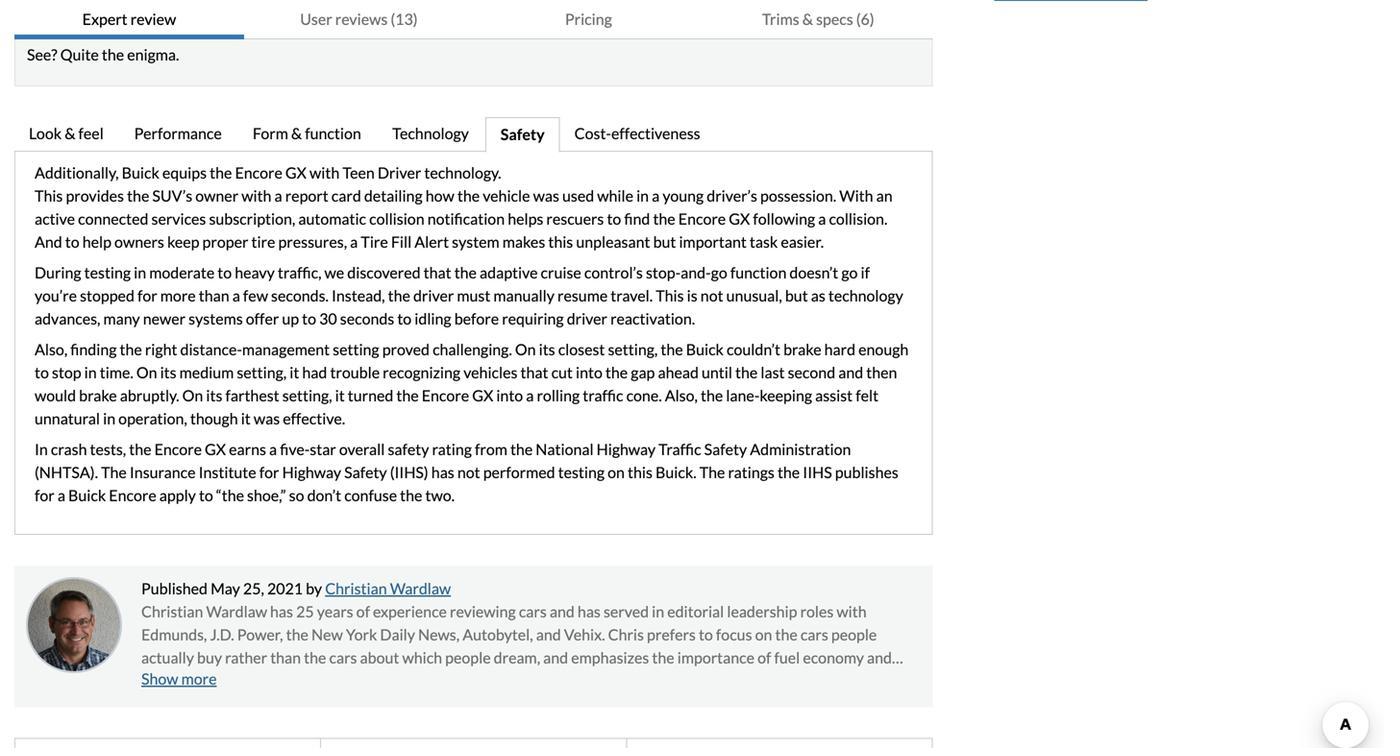 Task type: describe. For each thing, give the bounding box(es) containing it.
0 vertical spatial of
[[356, 603, 370, 621]]

1 vertical spatial setting,
[[237, 363, 287, 382]]

economy
[[803, 649, 864, 668]]

pricing tab
[[474, 0, 703, 39]]

cross-
[[249, 40, 290, 59]]

the right the quite
[[102, 45, 124, 64]]

five-
[[280, 440, 310, 459]]

reviews
[[335, 10, 388, 28]]

used
[[562, 186, 594, 205]]

0 vertical spatial setting,
[[608, 340, 658, 359]]

services
[[151, 210, 206, 228]]

spot
[[75, 40, 104, 59]]

owner
[[195, 186, 239, 205]]

southern
[[292, 695, 355, 714]]

the down administration
[[778, 463, 800, 482]]

buick inside additionally, buick equips the encore gx with teen driver technology. this provides the suv's owner with a report card detailing how the vehicle was used while in a young driver's possession. with an active connected services subscription, automatic collision notification helps rescuers to find the encore gx following a collision. and to help owners keep proper tire pressures, a tire fill alert system makes this unpleasant but important task easier.
[[122, 163, 159, 182]]

the up time.
[[120, 340, 142, 359]]

cut
[[551, 363, 573, 382]]

preferred
[[35, 63, 101, 82]]

the left gap
[[606, 363, 628, 382]]

1 vertical spatial cars
[[801, 626, 828, 645]]

keeping
[[760, 386, 812, 405]]

in up 'tests,'
[[103, 409, 115, 428]]

time.
[[100, 363, 133, 382]]

and right select
[[303, 63, 328, 82]]

travel.
[[611, 286, 653, 305]]

with inside christian wardlaw has 25 years of experience reviewing cars and has served in editorial leadership roles with edmunds, j.d. power, the new york daily news, autobytel, and vehix. chris prefers to focus on the cars people actually buy rather than the cars about which people dream, and emphasizes the importance of fuel economy and safety as much as how much fun a car is to drive. chris is married to an automotive journalist, is the father of four daughters, and lives in southern california.
[[837, 603, 867, 621]]

but inside additionally, buick equips the encore gx with teen driver technology. this provides the suv's owner with a report card detailing how the vehicle was used while in a young driver's possession. with an active connected services subscription, automatic collision notification helps rescuers to find the encore gx following a collision. and to help owners keep proper tire pressures, a tire fill alert system makes this unpleasant but important task easier.
[[653, 233, 676, 251]]

the down (iihs) on the bottom left of the page
[[400, 486, 422, 505]]

is down dream,
[[503, 672, 513, 691]]

collision.
[[829, 210, 888, 228]]

star
[[310, 440, 336, 459]]

for inside blind-spot monitoring with rear cross-traffic alert is optional with preferred trim and standard with select and essence. adaptive cruise control is also available and offers a standard cruise control setting for people who don't want the suv to automatically adjust speed to traffic conditions ahead.
[[481, 87, 501, 105]]

so
[[289, 486, 304, 505]]

encore up "important"
[[678, 210, 726, 228]]

user reviews (13) tab
[[244, 0, 474, 39]]

0 horizontal spatial as
[[186, 672, 200, 691]]

& for form
[[291, 124, 302, 143]]

a left tire
[[350, 233, 358, 251]]

in
[[35, 440, 48, 459]]

but inside during testing in moderate to heavy traffic, we discovered that the adaptive cruise control's stop-and-go function doesn't go if you're stopped for more than a few seconds. instead, the driver must manually resume travel. this is not unusual, but as technology advances, many newer systems offer up to 30 seconds to idling before requiring driver reactivation.
[[785, 286, 808, 305]]

2 horizontal spatial safety
[[704, 440, 747, 459]]

with
[[839, 186, 873, 205]]

last
[[761, 363, 785, 382]]

a inside also, finding the right distance-management setting proved challenging. on its closest setting, the buick couldn't brake hard enough to stop in time. on its medium setting, it had trouble recognizing vehicles that cut into the gap ahead until the last second and then would brake abruptly. on its farthest setting, it turned the encore gx into a rolling traffic cone. also, the lane-keeping assist felt unnatural in operation, though it was effective.
[[526, 386, 534, 405]]

2 vertical spatial setting,
[[282, 386, 332, 405]]

buy
[[197, 649, 222, 668]]

during
[[35, 263, 81, 282]]

2 vertical spatial it
[[241, 409, 251, 428]]

drive.
[[423, 672, 461, 691]]

trims
[[762, 10, 799, 28]]

& for trims
[[802, 10, 813, 28]]

& for look
[[65, 124, 75, 143]]

a left 'five-'
[[269, 440, 277, 459]]

see?
[[27, 45, 57, 64]]

gx inside also, finding the right distance-management setting proved challenging. on its closest setting, the buick couldn't brake hard enough to stop in time. on its medium setting, it had trouble recognizing vehicles that cut into the gap ahead until the last second and then would brake abruptly. on its farthest setting, it turned the encore gx into a rolling traffic cone. also, the lane-keeping assist felt unnatural in operation, though it was effective.
[[472, 386, 493, 405]]

0 vertical spatial also,
[[35, 340, 67, 359]]

and up the suv
[[192, 87, 217, 105]]

blind-
[[35, 40, 75, 59]]

2 horizontal spatial has
[[578, 603, 601, 621]]

0 horizontal spatial safety
[[344, 463, 387, 482]]

0 vertical spatial cars
[[519, 603, 547, 621]]

reactivation.
[[610, 310, 695, 328]]

the inside blind-spot monitoring with rear cross-traffic alert is optional with preferred trim and standard with select and essence. adaptive cruise control is also available and offers a standard cruise control setting for people who don't want the suv to automatically adjust speed to traffic conditions ahead.
[[189, 110, 211, 128]]

equips
[[162, 163, 207, 182]]

the up notification
[[457, 186, 480, 205]]

suv
[[214, 110, 244, 128]]

editorial
[[667, 603, 724, 621]]

for inside during testing in moderate to heavy traffic, we discovered that the adaptive cruise control's stop-and-go function doesn't go if you're stopped for more than a few seconds. instead, the driver must manually resume travel. this is not unusual, but as technology advances, many newer systems offer up to 30 seconds to idling before requiring driver reactivation.
[[137, 286, 157, 305]]

the down until
[[701, 386, 723, 405]]

1 vertical spatial on
[[136, 363, 157, 382]]

with up adaptive
[[440, 40, 470, 59]]

by
[[306, 580, 322, 598]]

1 horizontal spatial as
[[243, 672, 257, 691]]

emphasizes
[[571, 649, 649, 668]]

is inside during testing in moderate to heavy traffic, we discovered that the adaptive cruise control's stop-and-go function doesn't go if you're stopped for more than a few seconds. instead, the driver must manually resume travel. this is not unusual, but as technology advances, many newer systems offer up to 30 seconds to idling before requiring driver reactivation.
[[687, 286, 698, 305]]

published may 25, 2021 by christian wardlaw
[[141, 580, 451, 598]]

is right 'alert'
[[368, 40, 378, 59]]

overall
[[339, 440, 385, 459]]

edmunds,
[[141, 626, 207, 645]]

0 vertical spatial traffic
[[290, 40, 330, 59]]

function inside tab
[[305, 124, 361, 143]]

a inside christian wardlaw has 25 years of experience reviewing cars and has served in editorial leadership roles with edmunds, j.d. power, the new york daily news, autobytel, and vehix. chris prefers to focus on the cars people actually buy rather than the cars about which people dream, and emphasizes the importance of fuel economy and safety as much as how much fun a car is to drive. chris is married to an automotive journalist, is the father of four daughters, and lives in southern california.
[[357, 672, 365, 691]]

lane-
[[726, 386, 760, 405]]

a up easier.
[[818, 210, 826, 228]]

moderate
[[149, 263, 215, 282]]

the down the fuel
[[773, 672, 795, 691]]

additionally,
[[35, 163, 119, 182]]

with up report
[[310, 163, 340, 182]]

performance
[[134, 124, 222, 143]]

following
[[753, 210, 815, 228]]

helps
[[508, 210, 543, 228]]

the up performed
[[510, 440, 533, 459]]

you're
[[35, 286, 77, 305]]

instead,
[[332, 286, 385, 305]]

on for testing
[[608, 463, 625, 482]]

0 horizontal spatial has
[[270, 603, 293, 621]]

is right journalist,
[[759, 672, 770, 691]]

in up prefers
[[652, 603, 664, 621]]

0 vertical spatial wardlaw
[[390, 580, 451, 598]]

1 horizontal spatial cruise
[[455, 63, 495, 82]]

the right "find"
[[653, 210, 675, 228]]

this inside additionally, buick equips the encore gx with teen driver technology. this provides the suv's owner with a report card detailing how the vehicle was used while in a young driver's possession. with an active connected services subscription, automatic collision notification helps rescuers to find the encore gx following a collision. and to help owners keep proper tire pressures, a tire fill alert system makes this unpleasant but important task easier.
[[548, 233, 573, 251]]

1 tab from the left
[[15, 740, 321, 749]]

0 vertical spatial on
[[515, 340, 536, 359]]

adaptive
[[480, 263, 538, 282]]

"the
[[216, 486, 244, 505]]

systems
[[189, 310, 243, 328]]

is right car on the bottom left
[[392, 672, 403, 691]]

technology
[[828, 286, 903, 305]]

show more
[[141, 670, 217, 689]]

the up lane-
[[735, 363, 758, 382]]

importance
[[677, 649, 755, 668]]

1 horizontal spatial standard
[[274, 87, 334, 105]]

in down finding
[[84, 363, 97, 382]]

during testing in moderate to heavy traffic, we discovered that the adaptive cruise control's stop-and-go function doesn't go if you're stopped for more than a few seconds. instead, the driver must manually resume travel. this is not unusual, but as technology advances, many newer systems offer up to 30 seconds to idling before requiring driver reactivation.
[[35, 263, 903, 328]]

to right up
[[302, 310, 316, 328]]

christian wardlaw headshot image
[[26, 578, 122, 674]]

show more button
[[141, 670, 217, 689]]

suv's
[[152, 186, 192, 205]]

cruise inside during testing in moderate to heavy traffic, we discovered that the adaptive cruise control's stop-and-go function doesn't go if you're stopped for more than a few seconds. instead, the driver must manually resume travel. this is not unusual, but as technology advances, many newer systems offer up to 30 seconds to idling before requiring driver reactivation.
[[541, 263, 581, 282]]

offers
[[220, 87, 260, 105]]

offer
[[246, 310, 279, 328]]

technology tab
[[378, 117, 485, 153]]

to up importance
[[699, 626, 713, 645]]

1 vertical spatial highway
[[282, 463, 341, 482]]

0 horizontal spatial its
[[160, 363, 176, 382]]

1 horizontal spatial also,
[[665, 386, 698, 405]]

encore down the insurance
[[109, 486, 156, 505]]

proper
[[202, 233, 248, 251]]

1 control from the left
[[35, 87, 83, 105]]

0 vertical spatial brake
[[783, 340, 821, 359]]

3 tab list from the top
[[14, 739, 933, 749]]

unusual,
[[726, 286, 782, 305]]

1 vertical spatial it
[[335, 386, 345, 405]]

1 horizontal spatial its
[[206, 386, 222, 405]]

0 horizontal spatial driver
[[413, 286, 454, 305]]

0 vertical spatial christian
[[325, 580, 387, 598]]

gx down the driver's
[[729, 210, 750, 228]]

for up shoe,"
[[259, 463, 279, 482]]

national
[[536, 440, 594, 459]]

look & feel
[[29, 124, 104, 143]]

to down which
[[406, 672, 420, 691]]

and left lives at the bottom left
[[216, 695, 241, 714]]

cost-
[[574, 124, 611, 143]]

the up must
[[454, 263, 477, 282]]

in right lives at the bottom left
[[277, 695, 289, 714]]

christian wardlaw link
[[325, 580, 451, 598]]

1 go from the left
[[711, 263, 727, 282]]

requiring
[[502, 310, 564, 328]]

which
[[402, 649, 442, 668]]

2 horizontal spatial its
[[539, 340, 555, 359]]

this inside in crash tests, the encore gx earns a five-star overall safety rating from the national highway traffic safety administration (nhtsa). the insurance institute for highway safety (iihs) has not performed testing on this buick. the ratings the iihs publishes for a buick encore apply to "the shoe," so don't confuse the two.
[[628, 463, 653, 482]]

how inside additionally, buick equips the encore gx with teen driver technology. this provides the suv's owner with a report card detailing how the vehicle was used while in a young driver's possession. with an active connected services subscription, automatic collision notification helps rescuers to find the encore gx following a collision. and to help owners keep proper tire pressures, a tire fill alert system makes this unpleasant but important task easier.
[[426, 186, 454, 205]]

trims & specs (6) tab
[[703, 0, 933, 39]]

2 much from the left
[[292, 672, 329, 691]]

a left report
[[274, 186, 282, 205]]

encore inside also, finding the right distance-management setting proved challenging. on its closest setting, the buick couldn't brake hard enough to stop in time. on its medium setting, it had trouble recognizing vehicles that cut into the gap ahead until the last second and then would brake abruptly. on its farthest setting, it turned the encore gx into a rolling traffic cone. also, the lane-keeping assist felt unnatural in operation, though it was effective.
[[422, 386, 469, 405]]

the up the fuel
[[775, 626, 798, 645]]

automatic
[[298, 210, 366, 228]]

the down prefers
[[652, 649, 674, 668]]

to inside also, finding the right distance-management setting proved challenging. on its closest setting, the buick couldn't brake hard enough to stop in time. on its medium setting, it had trouble recognizing vehicles that cut into the gap ahead until the last second and then would brake abruptly. on its farthest setting, it turned the encore gx into a rolling traffic cone. also, the lane-keeping assist felt unnatural in operation, though it was effective.
[[35, 363, 49, 382]]

tab list containing expert review
[[14, 0, 933, 39]]

is left also
[[86, 87, 97, 105]]

(13)
[[391, 10, 418, 28]]

and left vehix.
[[536, 626, 561, 645]]

connected
[[78, 210, 148, 228]]

a inside blind-spot monitoring with rear cross-traffic alert is optional with preferred trim and standard with select and essence. adaptive cruise control is also available and offers a standard cruise control setting for people who don't want the suv to automatically adjust speed to traffic conditions ahead.
[[263, 87, 271, 105]]

trouble
[[330, 363, 380, 382]]

0 horizontal spatial chris
[[464, 672, 500, 691]]

iihs
[[803, 463, 832, 482]]

california.
[[357, 695, 427, 714]]

on for focus
[[755, 626, 772, 645]]

want
[[152, 110, 186, 128]]

not inside during testing in moderate to heavy traffic, we discovered that the adaptive cruise control's stop-and-go function doesn't go if you're stopped for more than a few seconds. instead, the driver must manually resume travel. this is not unusual, but as technology advances, many newer systems offer up to 30 seconds to idling before requiring driver reactivation.
[[701, 286, 723, 305]]

with up offers
[[226, 63, 256, 82]]

1 vertical spatial into
[[496, 386, 523, 405]]

alert
[[415, 233, 449, 251]]

to left "find"
[[607, 210, 621, 228]]

to left heavy
[[218, 263, 232, 282]]

fuel
[[774, 649, 800, 668]]

0 vertical spatial into
[[576, 363, 603, 382]]

focus
[[716, 626, 752, 645]]

the up ahead
[[661, 340, 683, 359]]

keep
[[167, 233, 199, 251]]

the down discovered
[[388, 286, 410, 305]]

doesn't
[[790, 263, 838, 282]]

to right married at bottom
[[573, 672, 587, 691]]

2 horizontal spatial people
[[831, 626, 877, 645]]

safety inside in crash tests, the encore gx earns a five-star overall safety rating from the national highway traffic safety administration (nhtsa). the insurance institute for highway safety (iihs) has not performed testing on this buick. the ratings the iihs publishes for a buick encore apply to "the shoe," so don't confuse the two.
[[388, 440, 429, 459]]

2 vertical spatial people
[[445, 649, 491, 668]]

publishes
[[835, 463, 899, 482]]

adjust
[[359, 110, 400, 128]]

distance-
[[180, 340, 242, 359]]

don't inside in crash tests, the encore gx earns a five-star overall safety rating from the national highway traffic safety administration (nhtsa). the insurance institute for highway safety (iihs) has not performed testing on this buick. the ratings the iihs publishes for a buick encore apply to "the shoe," so don't confuse the two.
[[307, 486, 341, 505]]

the up owner
[[210, 163, 232, 182]]

the up connected
[[127, 186, 149, 205]]

3 tab from the left
[[627, 740, 932, 749]]

tire
[[251, 233, 275, 251]]

expert
[[82, 10, 127, 28]]

setting inside blind-spot monitoring with rear cross-traffic alert is optional with preferred trim and standard with select and essence. adaptive cruise control is also available and offers a standard cruise control setting for people who don't want the suv to automatically adjust speed to traffic conditions ahead.
[[432, 87, 478, 105]]

optional
[[381, 40, 437, 59]]

0 vertical spatial standard
[[163, 63, 223, 82]]

automotive
[[609, 672, 686, 691]]

new
[[311, 626, 343, 645]]

journalist,
[[689, 672, 756, 691]]

subscription,
[[209, 210, 295, 228]]

gx up report
[[285, 163, 307, 182]]

technology
[[392, 124, 469, 143]]

idling
[[415, 310, 451, 328]]

possession.
[[760, 186, 836, 205]]

traffic inside also, finding the right distance-management setting proved challenging. on its closest setting, the buick couldn't brake hard enough to stop in time. on its medium setting, it had trouble recognizing vehicles that cut into the gap ahead until the last second and then would brake abruptly. on its farthest setting, it turned the encore gx into a rolling traffic cone. also, the lane-keeping assist felt unnatural in operation, though it was effective.
[[583, 386, 623, 405]]

0 horizontal spatial cruise
[[337, 87, 377, 105]]

roles
[[800, 603, 834, 621]]

more inside during testing in moderate to heavy traffic, we discovered that the adaptive cruise control's stop-and-go function doesn't go if you're stopped for more than a few seconds. instead, the driver must manually resume travel. this is not unusual, but as technology advances, many newer systems offer up to 30 seconds to idling before requiring driver reactivation.
[[160, 286, 196, 305]]

testing inside in crash tests, the encore gx earns a five-star overall safety rating from the national highway traffic safety administration (nhtsa). the insurance institute for highway safety (iihs) has not performed testing on this buick. the ratings the iihs publishes for a buick encore apply to "the shoe," so don't confuse the two.
[[558, 463, 605, 482]]

and down monitoring
[[135, 63, 160, 82]]

0 vertical spatial chris
[[608, 626, 644, 645]]

how inside christian wardlaw has 25 years of experience reviewing cars and has served in editorial leadership roles with edmunds, j.d. power, the new york daily news, autobytel, and vehix. chris prefers to focus on the cars people actually buy rather than the cars about which people dream, and emphasizes the importance of fuel economy and safety as much as how much fun a car is to drive. chris is married to an automotive journalist, is the father of four daughters, and lives in southern california.
[[260, 672, 289, 691]]

2 horizontal spatial of
[[843, 672, 857, 691]]

j.d.
[[210, 626, 234, 645]]

(iihs)
[[390, 463, 428, 482]]

2 vertical spatial on
[[182, 386, 203, 405]]

1 horizontal spatial it
[[290, 363, 299, 382]]

medium
[[179, 363, 234, 382]]



Task type: locate. For each thing, give the bounding box(es) containing it.
user
[[300, 10, 332, 28]]

see? quite the enigma.
[[27, 45, 179, 64]]

0 horizontal spatial on
[[608, 463, 625, 482]]

than inside christian wardlaw has 25 years of experience reviewing cars and has served in editorial leadership roles with edmunds, j.d. power, the new york daily news, autobytel, and vehix. chris prefers to focus on the cars people actually buy rather than the cars about which people dream, and emphasizes the importance of fuel economy and safety as much as how much fun a car is to drive. chris is married to an automotive journalist, is the father of four daughters, and lives in southern california.
[[270, 649, 301, 668]]

2 vertical spatial cruise
[[541, 263, 581, 282]]

0 horizontal spatial setting
[[333, 340, 379, 359]]

tab panel
[[14, 38, 933, 535]]

0 vertical spatial setting
[[432, 87, 478, 105]]

and
[[135, 63, 160, 82], [303, 63, 328, 82], [192, 87, 217, 105], [838, 363, 863, 382], [550, 603, 575, 621], [536, 626, 561, 645], [543, 649, 568, 668], [867, 649, 892, 668], [216, 695, 241, 714]]

1 horizontal spatial safety
[[501, 125, 545, 144]]

car
[[368, 672, 389, 691]]

and up married at bottom
[[543, 649, 568, 668]]

and up vehix.
[[550, 603, 575, 621]]

cruise
[[455, 63, 495, 82], [337, 87, 377, 105], [541, 263, 581, 282]]

of left four on the bottom of page
[[843, 672, 857, 691]]

driver down resume
[[567, 310, 607, 328]]

1 vertical spatial was
[[254, 409, 280, 428]]

the
[[102, 45, 124, 64], [189, 110, 211, 128], [210, 163, 232, 182], [127, 186, 149, 205], [457, 186, 480, 205], [653, 210, 675, 228], [454, 263, 477, 282], [388, 286, 410, 305], [120, 340, 142, 359], [661, 340, 683, 359], [606, 363, 628, 382], [735, 363, 758, 382], [396, 386, 419, 405], [701, 386, 723, 405], [129, 440, 151, 459], [510, 440, 533, 459], [778, 463, 800, 482], [400, 486, 422, 505], [286, 626, 308, 645], [775, 626, 798, 645], [304, 649, 326, 668], [652, 649, 674, 668], [773, 672, 795, 691]]

christian up 'edmunds,'
[[141, 603, 203, 621]]

operation,
[[118, 409, 187, 428]]

0 vertical spatial an
[[876, 186, 893, 205]]

function up "teen"
[[305, 124, 361, 143]]

2 tab list from the top
[[14, 117, 933, 153]]

buick inside also, finding the right distance-management setting proved challenging. on its closest setting, the buick couldn't brake hard enough to stop in time. on its medium setting, it had trouble recognizing vehicles that cut into the gap ahead until the last second and then would brake abruptly. on its farthest setting, it turned the encore gx into a rolling traffic cone. also, the lane-keeping assist felt unnatural in operation, though it was effective.
[[686, 340, 724, 359]]

tab list containing look & feel
[[14, 117, 933, 153]]

1 vertical spatial more
[[181, 670, 217, 689]]

management
[[242, 340, 330, 359]]

1 horizontal spatial has
[[431, 463, 454, 482]]

0 vertical spatial don't
[[115, 110, 149, 128]]

tab down father
[[627, 740, 932, 749]]

rating
[[432, 440, 472, 459]]

with right roles at the right
[[837, 603, 867, 621]]

that inside also, finding the right distance-management setting proved challenging. on its closest setting, the buick couldn't brake hard enough to stop in time. on its medium setting, it had trouble recognizing vehicles that cut into the gap ahead until the last second and then would brake abruptly. on its farthest setting, it turned the encore gx into a rolling traffic cone. also, the lane-keeping assist felt unnatural in operation, though it was effective.
[[521, 363, 548, 382]]

on left buick.
[[608, 463, 625, 482]]

1 horizontal spatial how
[[426, 186, 454, 205]]

form
[[253, 124, 288, 143]]

testing down national
[[558, 463, 605, 482]]

0 vertical spatial safety
[[501, 125, 545, 144]]

expert review
[[82, 10, 176, 28]]

a left young
[[652, 186, 660, 205]]

was inside also, finding the right distance-management setting proved challenging. on its closest setting, the buick couldn't brake hard enough to stop in time. on its medium setting, it had trouble recognizing vehicles that cut into the gap ahead until the last second and then would brake abruptly. on its farthest setting, it turned the encore gx into a rolling traffic cone. also, the lane-keeping assist felt unnatural in operation, though it was effective.
[[254, 409, 280, 428]]

1 horizontal spatial driver
[[567, 310, 607, 328]]

and inside also, finding the right distance-management setting proved challenging. on its closest setting, the buick couldn't brake hard enough to stop in time. on its medium setting, it had trouble recognizing vehicles that cut into the gap ahead until the last second and then would brake abruptly. on its farthest setting, it turned the encore gx into a rolling traffic cone. also, the lane-keeping assist felt unnatural in operation, though it was effective.
[[838, 363, 863, 382]]

0 horizontal spatial go
[[711, 263, 727, 282]]

an down emphasizes
[[590, 672, 606, 691]]

encore up the insurance
[[154, 440, 202, 459]]

encore down form
[[235, 163, 282, 182]]

cruise right adaptive
[[455, 63, 495, 82]]

gx
[[285, 163, 307, 182], [729, 210, 750, 228], [472, 386, 493, 405], [205, 440, 226, 459]]

0 horizontal spatial safety
[[141, 672, 183, 691]]

form & function
[[253, 124, 361, 143]]

dream,
[[494, 649, 540, 668]]

the up the insurance
[[129, 440, 151, 459]]

wardlaw
[[390, 580, 451, 598], [206, 603, 267, 621]]

setting, up farthest
[[237, 363, 287, 382]]

0 vertical spatial this
[[548, 233, 573, 251]]

safety tab
[[485, 117, 560, 153]]

traffic down user
[[290, 40, 330, 59]]

its up cut
[[539, 340, 555, 359]]

report
[[285, 186, 328, 205]]

autobytel,
[[463, 626, 533, 645]]

as
[[811, 286, 826, 305], [186, 672, 200, 691], [243, 672, 257, 691]]

news,
[[418, 626, 460, 645]]

daughters,
[[141, 695, 213, 714]]

encore down recognizing
[[422, 386, 469, 405]]

traffic left cone.
[[583, 386, 623, 405]]

1 horizontal spatial this
[[656, 286, 684, 305]]

1 horizontal spatial wardlaw
[[390, 580, 451, 598]]

1 vertical spatial also,
[[665, 386, 698, 405]]

stop-
[[646, 263, 681, 282]]

1 the from the left
[[101, 463, 127, 482]]

0 horizontal spatial don't
[[115, 110, 149, 128]]

safety up (iihs) on the bottom left of the page
[[388, 440, 429, 459]]

2 vertical spatial cars
[[329, 649, 357, 668]]

that left cut
[[521, 363, 548, 382]]

1 vertical spatial of
[[758, 649, 771, 668]]

two.
[[425, 486, 455, 505]]

this inside additionally, buick equips the encore gx with teen driver technology. this provides the suv's owner with a report card detailing how the vehicle was used while in a young driver's possession. with an active connected services subscription, automatic collision notification helps rescuers to find the encore gx following a collision. and to help owners keep proper tire pressures, a tire fill alert system makes this unpleasant but important task easier.
[[35, 186, 63, 205]]

traffic up technology.
[[463, 110, 504, 128]]

to inside in crash tests, the encore gx earns a five-star overall safety rating from the national highway traffic safety administration (nhtsa). the insurance institute for highway safety (iihs) has not performed testing on this buick. the ratings the iihs publishes for a buick encore apply to "the shoe," so don't confuse the two.
[[199, 486, 213, 505]]

0 vertical spatial how
[[426, 186, 454, 205]]

gx down vehicles
[[472, 386, 493, 405]]

chris down served
[[608, 626, 644, 645]]

people up drive.
[[445, 649, 491, 668]]

the down recognizing
[[396, 386, 419, 405]]

in down owners
[[134, 263, 146, 282]]

cruise up resume
[[541, 263, 581, 282]]

setting inside also, finding the right distance-management setting proved challenging. on its closest setting, the buick couldn't brake hard enough to stop in time. on its medium setting, it had trouble recognizing vehicles that cut into the gap ahead until the last second and then would brake abruptly. on its farthest setting, it turned the encore gx into a rolling traffic cone. also, the lane-keeping assist felt unnatural in operation, though it was effective.
[[333, 340, 379, 359]]

driver
[[413, 286, 454, 305], [567, 310, 607, 328]]

0 horizontal spatial was
[[254, 409, 280, 428]]

go left if
[[841, 263, 858, 282]]

1 horizontal spatial setting
[[432, 87, 478, 105]]

(nhtsa).
[[35, 463, 98, 482]]

1 tab list from the top
[[14, 0, 933, 39]]

1 vertical spatial chris
[[464, 672, 500, 691]]

& inside tab
[[802, 10, 813, 28]]

on up abruptly.
[[136, 363, 157, 382]]

was down farthest
[[254, 409, 280, 428]]

0 vertical spatial more
[[160, 286, 196, 305]]

1 horizontal spatial than
[[270, 649, 301, 668]]

1 horizontal spatial function
[[730, 263, 787, 282]]

2 go from the left
[[841, 263, 858, 282]]

0 horizontal spatial that
[[424, 263, 451, 282]]

detailing
[[364, 186, 423, 205]]

0 horizontal spatial highway
[[282, 463, 341, 482]]

0 vertical spatial testing
[[84, 263, 131, 282]]

safety down actually at the left
[[141, 672, 183, 691]]

farthest
[[225, 386, 279, 405]]

in up "find"
[[636, 186, 649, 205]]

1 vertical spatial traffic
[[463, 110, 504, 128]]

insurance
[[130, 463, 196, 482]]

it down trouble at the left of page
[[335, 386, 345, 405]]

tab
[[15, 740, 321, 749], [321, 740, 627, 749], [627, 740, 932, 749]]

tab list up technology.
[[14, 117, 933, 153]]

highway
[[597, 440, 656, 459], [282, 463, 341, 482]]

select
[[259, 63, 300, 82]]

gx up "institute"
[[205, 440, 226, 459]]

as inside during testing in moderate to heavy traffic, we discovered that the adaptive cruise control's stop-and-go function doesn't go if you're stopped for more than a few seconds. instead, the driver must manually resume travel. this is not unusual, but as technology advances, many newer systems offer up to 30 seconds to idling before requiring driver reactivation.
[[811, 286, 826, 305]]

a left few
[[232, 286, 240, 305]]

1 vertical spatial its
[[160, 363, 176, 382]]

in inside additionally, buick equips the encore gx with teen driver technology. this provides the suv's owner with a report card detailing how the vehicle was used while in a young driver's possession. with an active connected services subscription, automatic collision notification helps rescuers to find the encore gx following a collision. and to help owners keep proper tire pressures, a tire fill alert system makes this unpleasant but important task easier.
[[636, 186, 649, 205]]

on inside in crash tests, the encore gx earns a five-star overall safety rating from the national highway traffic safety administration (nhtsa). the insurance institute for highway safety (iihs) has not performed testing on this buick. the ratings the iihs publishes for a buick encore apply to "the shoe," so don't confuse the two.
[[608, 463, 625, 482]]

tests,
[[90, 440, 126, 459]]

a down the (nhtsa).
[[58, 486, 65, 505]]

1 horizontal spatial control
[[380, 87, 429, 105]]

show
[[141, 670, 178, 689]]

a
[[263, 87, 271, 105], [274, 186, 282, 205], [652, 186, 660, 205], [818, 210, 826, 228], [350, 233, 358, 251], [232, 286, 240, 305], [526, 386, 534, 405], [269, 440, 277, 459], [58, 486, 65, 505], [357, 672, 365, 691]]

into down vehicles
[[496, 386, 523, 405]]

this
[[35, 186, 63, 205], [656, 286, 684, 305]]

brake up second at the right
[[783, 340, 821, 359]]

though
[[190, 409, 238, 428]]

1 vertical spatial that
[[521, 363, 548, 382]]

wardlaw inside christian wardlaw has 25 years of experience reviewing cars and has served in editorial leadership roles with edmunds, j.d. power, the new york daily news, autobytel, and vehix. chris prefers to focus on the cars people actually buy rather than the cars about which people dream, and emphasizes the importance of fuel economy and safety as much as how much fun a car is to drive. chris is married to an automotive journalist, is the father of four daughters, and lives in southern california.
[[206, 603, 267, 621]]

(6)
[[856, 10, 874, 28]]

buick inside in crash tests, the encore gx earns a five-star overall safety rating from the national highway traffic safety administration (nhtsa). the insurance institute for highway safety (iihs) has not performed testing on this buick. the ratings the iihs publishes for a buick encore apply to "the shoe," so don't confuse the two.
[[68, 486, 106, 505]]

cars
[[519, 603, 547, 621], [801, 626, 828, 645], [329, 649, 357, 668]]

0 horizontal spatial cars
[[329, 649, 357, 668]]

tab down drive.
[[321, 740, 627, 749]]

1 vertical spatial an
[[590, 672, 606, 691]]

2 vertical spatial tab list
[[14, 739, 933, 749]]

don't inside blind-spot monitoring with rear cross-traffic alert is optional with preferred trim and standard with select and essence. adaptive cruise control is also available and offers a standard cruise control setting for people who don't want the suv to automatically adjust speed to traffic conditions ahead.
[[115, 110, 149, 128]]

0 vertical spatial was
[[533, 186, 559, 205]]

1 horizontal spatial highway
[[597, 440, 656, 459]]

0 horizontal spatial control
[[35, 87, 83, 105]]

0 vertical spatial safety
[[388, 440, 429, 459]]

cone.
[[626, 386, 662, 405]]

conditions
[[35, 133, 105, 151]]

a left rolling
[[526, 386, 534, 405]]

2 vertical spatial of
[[843, 672, 857, 691]]

0 horizontal spatial the
[[101, 463, 127, 482]]

0 vertical spatial tab list
[[14, 0, 933, 39]]

0 horizontal spatial buick
[[68, 486, 106, 505]]

would
[[35, 386, 76, 405]]

control down adaptive
[[380, 87, 429, 105]]

abruptly.
[[120, 386, 179, 405]]

the down new
[[304, 649, 326, 668]]

notification
[[427, 210, 505, 228]]

than inside during testing in moderate to heavy traffic, we discovered that the adaptive cruise control's stop-and-go function doesn't go if you're stopped for more than a few seconds. instead, the driver must manually resume travel. this is not unusual, but as technology advances, many newer systems offer up to 30 seconds to idling before requiring driver reactivation.
[[199, 286, 229, 305]]

2 vertical spatial its
[[206, 386, 222, 405]]

on down medium
[[182, 386, 203, 405]]

than up systems
[[199, 286, 229, 305]]

performance tab
[[120, 117, 238, 153]]

effective.
[[283, 409, 345, 428]]

tab list down drive.
[[14, 739, 933, 749]]

many
[[103, 310, 140, 328]]

on down requiring
[[515, 340, 536, 359]]

important
[[679, 233, 747, 251]]

an inside christian wardlaw has 25 years of experience reviewing cars and has served in editorial leadership roles with edmunds, j.d. power, the new york daily news, autobytel, and vehix. chris prefers to focus on the cars people actually buy rather than the cars about which people dream, and emphasizes the importance of fuel economy and safety as much as how much fun a car is to drive. chris is married to an automotive journalist, is the father of four daughters, and lives in southern california.
[[590, 672, 606, 691]]

safety inside christian wardlaw has 25 years of experience reviewing cars and has served in editorial leadership roles with edmunds, j.d. power, the new york daily news, autobytel, and vehix. chris prefers to focus on the cars people actually buy rather than the cars about which people dream, and emphasizes the importance of fuel economy and safety as much as how much fun a car is to drive. chris is married to an automotive journalist, is the father of four daughters, and lives in southern california.
[[141, 672, 183, 691]]

with up subscription,
[[241, 186, 272, 205]]

performed
[[483, 463, 555, 482]]

buick up until
[[686, 340, 724, 359]]

0 horizontal spatial &
[[65, 124, 75, 143]]

trim
[[104, 63, 132, 82]]

0 horizontal spatial brake
[[79, 386, 117, 405]]

stopped
[[80, 286, 134, 305]]

tab panel containing blind-spot monitoring with rear cross-traffic alert is optional with preferred trim and standard with select and essence. adaptive cruise control is also available and offers a standard cruise control setting for people who don't want the suv to automatically adjust speed to traffic conditions ahead.
[[14, 38, 933, 535]]

adaptive
[[391, 63, 452, 82]]

to right speed
[[446, 110, 460, 128]]

2 the from the left
[[699, 463, 725, 482]]

1 horizontal spatial on
[[755, 626, 772, 645]]

into
[[576, 363, 603, 382], [496, 386, 523, 405]]

makes
[[503, 233, 545, 251]]

its down right
[[160, 363, 176, 382]]

form & function tab
[[238, 117, 378, 153]]

standard up available
[[163, 63, 223, 82]]

1 vertical spatial wardlaw
[[206, 603, 267, 621]]

this down stop-
[[656, 286, 684, 305]]

also
[[100, 87, 127, 105]]

safety inside tab
[[501, 125, 545, 144]]

into down closest
[[576, 363, 603, 382]]

with left rear
[[185, 40, 215, 59]]

buick down the (nhtsa).
[[68, 486, 106, 505]]

a inside during testing in moderate to heavy traffic, we discovered that the adaptive cruise control's stop-and-go function doesn't go if you're stopped for more than a few seconds. instead, the driver must manually resume travel. this is not unusual, but as technology advances, many newer systems offer up to 30 seconds to idling before requiring driver reactivation.
[[232, 286, 240, 305]]

assist
[[815, 386, 853, 405]]

0 vertical spatial that
[[424, 263, 451, 282]]

wardlaw down may
[[206, 603, 267, 621]]

0 horizontal spatial people
[[35, 110, 80, 128]]

as down the rather on the left
[[243, 672, 257, 691]]

of left the fuel
[[758, 649, 771, 668]]

people inside blind-spot monitoring with rear cross-traffic alert is optional with preferred trim and standard with select and essence. adaptive cruise control is also available and offers a standard cruise control setting for people who don't want the suv to automatically adjust speed to traffic conditions ahead.
[[35, 110, 80, 128]]

this up active
[[35, 186, 63, 205]]

also, down ahead
[[665, 386, 698, 405]]

proved
[[382, 340, 430, 359]]

was up helps
[[533, 186, 559, 205]]

1 horizontal spatial testing
[[558, 463, 605, 482]]

its
[[539, 340, 555, 359], [160, 363, 176, 382], [206, 386, 222, 405]]

to left idling
[[397, 310, 412, 328]]

0 horizontal spatial an
[[590, 672, 606, 691]]

1 vertical spatial standard
[[274, 87, 334, 105]]

heavy
[[235, 263, 275, 282]]

rear
[[218, 40, 246, 59]]

0 horizontal spatial much
[[203, 672, 240, 691]]

that inside during testing in moderate to heavy traffic, we discovered that the adaptive cruise control's stop-and-go function doesn't go if you're stopped for more than a few seconds. instead, the driver must manually resume travel. this is not unusual, but as technology advances, many newer systems offer up to 30 seconds to idling before requiring driver reactivation.
[[424, 263, 451, 282]]

1 horizontal spatial safety
[[388, 440, 429, 459]]

also, finding the right distance-management setting proved challenging. on its closest setting, the buick couldn't brake hard enough to stop in time. on its medium setting, it had trouble recognizing vehicles that cut into the gap ahead until the last second and then would brake abruptly. on its farthest setting, it turned the encore gx into a rolling traffic cone. also, the lane-keeping assist felt unnatural in operation, though it was effective.
[[35, 340, 909, 428]]

0 vertical spatial but
[[653, 233, 676, 251]]

task
[[750, 233, 778, 251]]

1 much from the left
[[203, 672, 240, 691]]

gx inside in crash tests, the encore gx earns a five-star overall safety rating from the national highway traffic safety administration (nhtsa). the insurance institute for highway safety (iihs) has not performed testing on this buick. the ratings the iihs publishes for a buick encore apply to "the shoe," so don't confuse the two.
[[205, 440, 226, 459]]

expert review tab
[[14, 0, 244, 39]]

highway down star
[[282, 463, 341, 482]]

system
[[452, 233, 500, 251]]

not inside in crash tests, the encore gx earns a five-star overall safety rating from the national highway traffic safety administration (nhtsa). the insurance institute for highway safety (iihs) has not performed testing on this buick. the ratings the iihs publishes for a buick encore apply to "the shoe," so don't confuse the two.
[[457, 463, 480, 482]]

1 horizontal spatial go
[[841, 263, 858, 282]]

tab list
[[14, 0, 933, 39], [14, 117, 933, 153], [14, 739, 933, 749]]

1 horizontal spatial brake
[[783, 340, 821, 359]]

who
[[83, 110, 112, 128]]

daily
[[380, 626, 415, 645]]

function inside during testing in moderate to heavy traffic, we discovered that the adaptive cruise control's stop-and-go function doesn't go if you're stopped for more than a few seconds. instead, the driver must manually resume travel. this is not unusual, but as technology advances, many newer systems offer up to 30 seconds to idling before requiring driver reactivation.
[[730, 263, 787, 282]]

in inside during testing in moderate to heavy traffic, we discovered that the adaptive cruise control's stop-and-go function doesn't go if you're stopped for more than a few seconds. instead, the driver must manually resume travel. this is not unusual, but as technology advances, many newer systems offer up to 30 seconds to idling before requiring driver reactivation.
[[134, 263, 146, 282]]

look & feel tab
[[14, 117, 120, 153]]

1 horizontal spatial &
[[291, 124, 302, 143]]

lives
[[243, 695, 274, 714]]

1 horizontal spatial don't
[[307, 486, 341, 505]]

setting up speed
[[432, 87, 478, 105]]

unnatural
[[35, 409, 100, 428]]

cars up 'autobytel,'
[[519, 603, 547, 621]]

blind-spot monitoring with rear cross-traffic alert is optional with preferred trim and standard with select and essence. adaptive cruise control is also available and offers a standard cruise control setting for people who don't want the suv to automatically adjust speed to traffic conditions ahead.
[[35, 40, 504, 151]]

to right and
[[65, 233, 79, 251]]

on
[[608, 463, 625, 482], [755, 626, 772, 645]]

1 vertical spatial setting
[[333, 340, 379, 359]]

has inside in crash tests, the encore gx earns a five-star overall safety rating from the national highway traffic safety administration (nhtsa). the insurance institute for highway safety (iihs) has not performed testing on this buick. the ratings the iihs publishes for a buick encore apply to "the shoe," so don't confuse the two.
[[431, 463, 454, 482]]

provides
[[66, 186, 124, 205]]

much up southern
[[292, 672, 329, 691]]

0 horizontal spatial how
[[260, 672, 289, 691]]

1 horizontal spatial christian
[[325, 580, 387, 598]]

2 tab from the left
[[321, 740, 627, 749]]

1 horizontal spatial cars
[[519, 603, 547, 621]]

2 control from the left
[[380, 87, 429, 105]]

pressures,
[[278, 233, 347, 251]]

1 vertical spatial on
[[755, 626, 772, 645]]

2 horizontal spatial &
[[802, 10, 813, 28]]

for down the (nhtsa).
[[35, 486, 55, 505]]

1 horizontal spatial into
[[576, 363, 603, 382]]

& right form
[[291, 124, 302, 143]]

advances,
[[35, 310, 100, 328]]

1 vertical spatial safety
[[141, 672, 183, 691]]

an inside additionally, buick equips the encore gx with teen driver technology. this provides the suv's owner with a report card detailing how the vehicle was used while in a young driver's possession. with an active connected services subscription, automatic collision notification helps rescuers to find the encore gx following a collision. and to help owners keep proper tire pressures, a tire fill alert system makes this unpleasant but important task easier.
[[876, 186, 893, 205]]

as up the daughters,
[[186, 672, 200, 691]]

to right the suv
[[247, 110, 261, 128]]

1 horizontal spatial much
[[292, 672, 329, 691]]

on inside christian wardlaw has 25 years of experience reviewing cars and has served in editorial leadership roles with edmunds, j.d. power, the new york daily news, autobytel, and vehix. chris prefers to focus on the cars people actually buy rather than the cars about which people dream, and emphasizes the importance of fuel economy and safety as much as how much fun a car is to drive. chris is married to an automotive journalist, is the father of four daughters, and lives in southern california.
[[755, 626, 772, 645]]

right
[[145, 340, 177, 359]]

0 horizontal spatial but
[[653, 233, 676, 251]]

much down buy
[[203, 672, 240, 691]]

christian inside christian wardlaw has 25 years of experience reviewing cars and has served in editorial leadership roles with edmunds, j.d. power, the new york daily news, autobytel, and vehix. chris prefers to focus on the cars people actually buy rather than the cars about which people dream, and emphasizes the importance of fuel economy and safety as much as how much fun a car is to drive. chris is married to an automotive journalist, is the father of four daughters, and lives in southern california.
[[141, 603, 203, 621]]

how up lives at the bottom left
[[260, 672, 289, 691]]

ratings
[[728, 463, 775, 482]]

tab list up "optional"
[[14, 0, 933, 39]]

pricing
[[565, 10, 612, 28]]

0 horizontal spatial not
[[457, 463, 480, 482]]

2 vertical spatial safety
[[344, 463, 387, 482]]

this inside during testing in moderate to heavy traffic, we discovered that the adaptive cruise control's stop-and-go function doesn't go if you're stopped for more than a few seconds. instead, the driver must manually resume travel. this is not unusual, but as technology advances, many newer systems offer up to 30 seconds to idling before requiring driver reactivation.
[[656, 286, 684, 305]]

1 vertical spatial than
[[270, 649, 301, 668]]

monitoring
[[107, 40, 182, 59]]

may
[[211, 580, 240, 598]]

1 horizontal spatial traffic
[[463, 110, 504, 128]]

testing inside during testing in moderate to heavy traffic, we discovered that the adaptive cruise control's stop-and-go function doesn't go if you're stopped for more than a few seconds. instead, the driver must manually resume travel. this is not unusual, but as technology advances, many newer systems offer up to 30 seconds to idling before requiring driver reactivation.
[[84, 263, 131, 282]]

2 horizontal spatial it
[[335, 386, 345, 405]]

cost-effectiveness tab
[[560, 117, 717, 153]]

and up four on the bottom of page
[[867, 649, 892, 668]]

the down the 25
[[286, 626, 308, 645]]

2 horizontal spatial on
[[515, 340, 536, 359]]

1 horizontal spatial that
[[521, 363, 548, 382]]

also, up stop
[[35, 340, 67, 359]]

was inside additionally, buick equips the encore gx with teen driver technology. this provides the suv's owner with a report card detailing how the vehicle was used while in a young driver's possession. with an active connected services subscription, automatic collision notification helps rescuers to find the encore gx following a collision. and to help owners keep proper tire pressures, a tire fill alert system makes this unpleasant but important task easier.
[[533, 186, 559, 205]]

1 vertical spatial people
[[831, 626, 877, 645]]

1 vertical spatial how
[[260, 672, 289, 691]]

0 vertical spatial not
[[701, 286, 723, 305]]

go
[[711, 263, 727, 282], [841, 263, 858, 282]]

0 horizontal spatial also,
[[35, 340, 67, 359]]

0 horizontal spatial on
[[136, 363, 157, 382]]

the down 'tests,'
[[101, 463, 127, 482]]

this left buick.
[[628, 463, 653, 482]]



Task type: vqa. For each thing, say whether or not it's contained in the screenshot.
Your related to 2019
no



